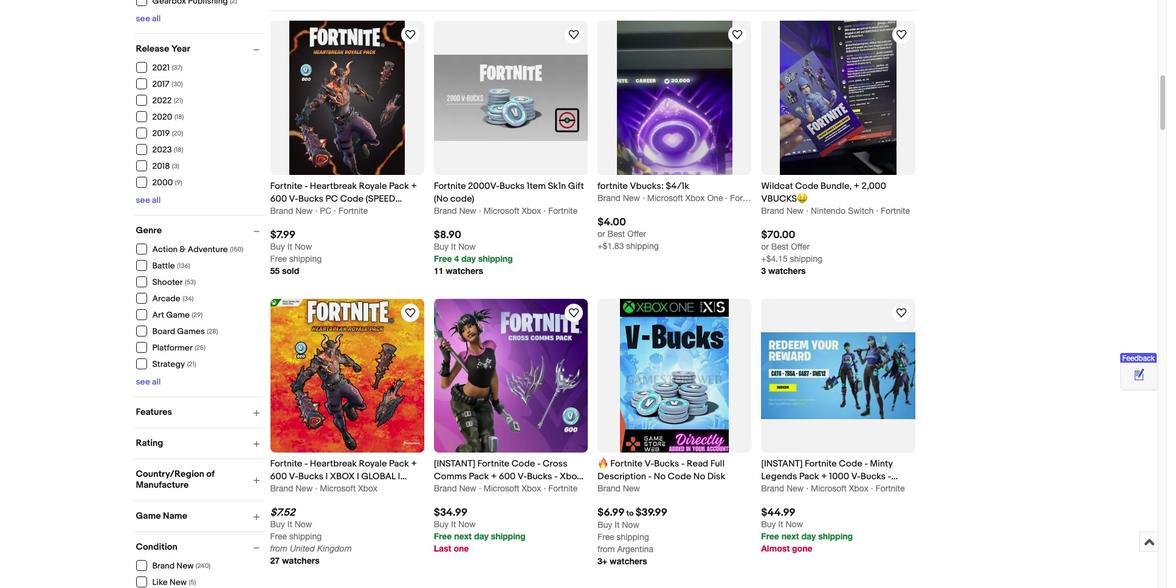 Task type: describe. For each thing, give the bounding box(es) containing it.
now for $34.99
[[458, 520, 476, 530]]

1 no from the left
[[654, 471, 666, 483]]

new inside the 'fortnite 2000v-bucks 1tem sk1n gift (no code) brand new · microsoft xbox · fortnite'
[[459, 206, 477, 216]]

feedback
[[1123, 354, 1155, 363]]

fortnite
[[598, 180, 628, 192]]

shooter (53)
[[152, 277, 196, 288]]

watch fortnite - heartbreak royale pack + 600 v-bucks pc code (speed delivery) image
[[403, 28, 418, 42]]

watch [instant] fortnite code - minty legends pack + 1000 v-bucks - xbox usa key image
[[894, 306, 909, 320]]

- left minty
[[865, 459, 868, 470]]

v- inside fortnite - heartbreak royale pack + 600 v-bucks i xbox i global i ☑vpn
[[289, 471, 298, 483]]

delivery)
[[270, 206, 314, 217]]

bucks inside [instant] fortnite code - minty legends pack + 1000 v-bucks - xbox usa key
[[861, 471, 886, 483]]

1 horizontal spatial game
[[166, 310, 190, 320]]

(3)
[[172, 162, 179, 170]]

one
[[454, 544, 469, 554]]

(9)
[[175, 179, 182, 187]]

🔥 fortnite v-bucks - read full description  - no code no disk heading
[[598, 459, 726, 483]]

country/region of manufacture button
[[136, 469, 265, 491]]

xbox inside fortnite vbucks: $4/1k brand new · microsoft xbox one · fortnite
[[686, 193, 705, 203]]

brand up like
[[152, 561, 175, 572]]

(18) for 2020
[[174, 113, 184, 121]]

microsoft up '$34.99 buy it now free next day shipping last one'
[[484, 484, 519, 494]]

rating button
[[136, 438, 265, 449]]

new inside fortnite vbucks: $4/1k brand new · microsoft xbox one · fortnite
[[623, 193, 640, 203]]

watch wildcat code bundle, + 2,000 vbucks🤑 image
[[894, 28, 909, 42]]

see for genre
[[136, 377, 150, 387]]

(28)
[[207, 328, 218, 336]]

xbox inside [instant] fortnite code - cross comms pack + 600 v-bucks - xbox usa key
[[560, 471, 582, 483]]

$34.99 buy it now free next day shipping last one
[[434, 507, 526, 554]]

(136)
[[177, 262, 190, 270]]

2022 (21)
[[152, 95, 183, 106]]

code inside 🔥 fortnite v-bucks - read full description  - no code no disk brand new
[[668, 471, 692, 483]]

now inside $6.99 to $39.99 buy it now free shipping from argentina 3+ watchers
[[622, 521, 640, 530]]

fortnite inside [instant] fortnite code - cross comms pack + 600 v-bucks - xbox usa key
[[478, 459, 510, 470]]

1000
[[829, 471, 849, 483]]

+ inside [instant] fortnite code - cross comms pack + 600 v-bucks - xbox usa key
[[491, 471, 497, 483]]

brand down comms
[[434, 484, 457, 494]]

fortnite - heartbreak royale pack + 600 v-bucks i xbox i global i ☑vpn image
[[270, 299, 424, 453]]

platformer
[[152, 343, 193, 353]]

fortnite - heartbreak royale pack + 600 v-bucks pc code (speed delivery) link
[[270, 180, 424, 217]]

shipping inside $7.52 buy it now free shipping from united kingdom 27 watchers
[[289, 532, 322, 542]]

all for genre
[[152, 377, 161, 387]]

action & adventure (150)
[[152, 244, 243, 255]]

arcade (34)
[[152, 294, 194, 304]]

bucks inside 🔥 fortnite v-bucks - read full description  - no code no disk brand new
[[654, 459, 679, 470]]

fortnite vbucks: $4/1k brand new · microsoft xbox one · fortnite
[[598, 180, 760, 203]]

+ inside wildcat code bundle, + 2,000 vbucks🤑 brand new · nintendo switch · fortnite
[[854, 180, 860, 192]]

watchers inside $7.52 buy it now free shipping from united kingdom 27 watchers
[[282, 556, 320, 566]]

last
[[434, 544, 452, 554]]

royale for $7.52
[[359, 459, 387, 470]]

strategy (21)
[[152, 359, 196, 370]]

(21) for 2022
[[174, 97, 183, 105]]

see for release year
[[136, 195, 150, 205]]

now for $44.99
[[786, 520, 803, 530]]

to
[[627, 509, 634, 519]]

bucks inside fortnite - heartbreak royale pack + 600 v-bucks pc code (speed delivery)
[[298, 193, 324, 205]]

pack inside [instant] fortnite code - cross comms pack + 600 v-bucks - xbox usa key
[[469, 471, 489, 483]]

nintendo
[[811, 206, 846, 216]]

2019 (20)
[[152, 128, 183, 139]]

bucks inside the 'fortnite 2000v-bucks 1tem sk1n gift (no code) brand new · microsoft xbox · fortnite'
[[500, 180, 525, 192]]

name
[[163, 510, 187, 522]]

$7.99 buy it now free shipping 55 sold
[[270, 229, 322, 276]]

v- inside [instant] fortnite code - minty legends pack + 1000 v-bucks - xbox usa key
[[852, 471, 861, 483]]

fortnite - heartbreak royale pack + 600 v-bucks pc code (speed delivery) image
[[290, 21, 405, 175]]

board
[[152, 327, 175, 337]]

fortnite inside fortnite - heartbreak royale pack + 600 v-bucks pc code (speed delivery)
[[270, 180, 302, 192]]

brand inside wildcat code bundle, + 2,000 vbucks🤑 brand new · nintendo switch · fortnite
[[761, 206, 784, 216]]

$34.99
[[434, 507, 468, 519]]

$7.99
[[270, 229, 296, 241]]

(5)
[[189, 579, 196, 587]]

2021
[[152, 63, 170, 73]]

2000v-
[[468, 180, 500, 192]]

2 no from the left
[[694, 471, 706, 483]]

read
[[687, 459, 709, 470]]

platformer (25)
[[152, 343, 206, 353]]

fortnite inside 🔥 fortnite v-bucks - read full description  - no code no disk brand new
[[611, 459, 643, 470]]

600 for $7.52
[[270, 471, 287, 483]]

all for release year
[[152, 195, 161, 205]]

it for $44.99
[[779, 520, 784, 530]]

key for $34.99
[[454, 484, 469, 496]]

next for $34.99
[[454, 532, 472, 542]]

2023 (18)
[[152, 145, 183, 155]]

2000 (9)
[[152, 178, 182, 188]]

$7.52
[[270, 507, 295, 519]]

- inside fortnite - heartbreak royale pack + 600 v-bucks pc code (speed delivery)
[[304, 180, 308, 192]]

free for $34.99
[[434, 532, 452, 542]]

switch
[[848, 206, 874, 216]]

brand down the legends
[[761, 484, 784, 494]]

next for $44.99
[[782, 532, 799, 542]]

day for $8.90
[[461, 253, 476, 264]]

[instant] fortnite code - cross comms pack + 600 v-bucks - xbox usa key link
[[434, 458, 588, 496]]

2018
[[152, 161, 170, 171]]

see all button for release year
[[136, 195, 161, 205]]

$39.99
[[636, 507, 668, 519]]

see all button for genre
[[136, 377, 161, 387]]

brand inside the 'fortnite 2000v-bucks 1tem sk1n gift (no code) brand new · microsoft xbox · fortnite'
[[434, 206, 457, 216]]

vbucks:
[[630, 180, 664, 192]]

shipping inside "$7.99 buy it now free shipping 55 sold"
[[289, 254, 322, 264]]

600 for $7.99
[[270, 193, 287, 205]]

microsoft down the 1000
[[811, 484, 847, 494]]

(30)
[[172, 80, 183, 88]]

$70.00
[[761, 229, 796, 241]]

2020
[[152, 112, 172, 122]]

xbox
[[330, 471, 355, 483]]

kingdom
[[317, 544, 352, 554]]

shipping inside $44.99 buy it now free next day shipping almost gone
[[819, 532, 853, 542]]

fortnite inside fortnite - heartbreak royale pack + 600 v-bucks i xbox i global i ☑vpn
[[270, 459, 302, 470]]

offer for $70.00
[[791, 242, 810, 252]]

- left cross
[[537, 459, 541, 470]]

manufacture
[[136, 479, 189, 491]]

shipping inside $6.99 to $39.99 buy it now free shipping from argentina 3+ watchers
[[617, 533, 649, 543]]

free for $44.99
[[761, 532, 779, 542]]

(37)
[[172, 64, 183, 72]]

fortnite inside wildcat code bundle, + 2,000 vbucks🤑 brand new · nintendo switch · fortnite
[[881, 206, 910, 216]]

pack inside fortnite - heartbreak royale pack + 600 v-bucks pc code (speed delivery)
[[389, 180, 409, 192]]

brand new · microsoft xbox · fortnite for $34.99
[[434, 484, 578, 494]]

- left read
[[681, 459, 685, 470]]

[instant] fortnite code - cross comms pack + 600 v-bucks - xbox usa key heading
[[434, 459, 584, 496]]

watchers inside $70.00 or best offer +$4.15 shipping 3 watchers
[[769, 266, 806, 276]]

[instant] fortnite code - cross comms pack + 600 v-bucks - xbox usa key image
[[434, 299, 588, 453]]

1 vertical spatial pc
[[320, 206, 332, 216]]

shipping inside $8.90 buy it now free 4 day shipping 11 watchers
[[478, 253, 513, 264]]

+ inside [instant] fortnite code - minty legends pack + 1000 v-bucks - xbox usa key
[[822, 471, 827, 483]]

watch [instant] fortnite code - cross comms pack + 600 v-bucks - xbox usa key image
[[567, 306, 581, 320]]

usa for $44.99
[[785, 484, 803, 496]]

[instant] fortnite code - minty legends pack + 1000 v-bucks - xbox usa key heading
[[761, 459, 898, 496]]

free for $7.99
[[270, 254, 287, 264]]

art
[[152, 310, 164, 320]]

of
[[206, 469, 215, 480]]

it for $7.99
[[287, 242, 292, 252]]

full
[[711, 459, 725, 470]]

shooter
[[152, 277, 183, 288]]

microsoft inside the 'fortnite 2000v-bucks 1tem sk1n gift (no code) brand new · microsoft xbox · fortnite'
[[484, 206, 519, 216]]

board games (28)
[[152, 327, 218, 337]]

features button
[[136, 406, 265, 418]]

(no
[[434, 193, 448, 205]]

from inside $6.99 to $39.99 buy it now free shipping from argentina 3+ watchers
[[598, 545, 615, 555]]

usa for $34.99
[[434, 484, 452, 496]]

2021 (37)
[[152, 63, 183, 73]]

brand new · microsoft xbox
[[270, 484, 378, 494]]

now for $7.99
[[295, 242, 312, 252]]

brand up $7.52
[[270, 484, 293, 494]]

$44.99 buy it now free next day shipping almost gone
[[761, 507, 853, 554]]

brand inside 🔥 fortnite v-bucks - read full description  - no code no disk brand new
[[598, 484, 621, 494]]

pack inside fortnite - heartbreak royale pack + 600 v-bucks i xbox i global i ☑vpn
[[389, 459, 409, 470]]

buy for $34.99
[[434, 520, 449, 530]]

legends
[[761, 471, 797, 483]]

fortnite vbucks: $4/1k image
[[617, 21, 732, 175]]

+$1.83
[[598, 241, 624, 251]]

1 see all button from the top
[[136, 13, 161, 23]]

- right description
[[648, 471, 652, 483]]

[instant] fortnite code - minty legends pack + 1000 v-bucks - xbox usa key
[[761, 459, 893, 496]]

$7.52 buy it now free shipping from united kingdom 27 watchers
[[270, 507, 352, 566]]

new inside wildcat code bundle, + 2,000 vbucks🤑 brand new · nintendo switch · fortnite
[[787, 206, 804, 216]]

now for $8.90
[[458, 242, 476, 252]]

now for $7.52
[[295, 520, 312, 530]]

game name
[[136, 510, 187, 522]]

🔥 fortnite v-bucks - read full description  - no code no disk brand new
[[598, 459, 726, 494]]

shipping inside $70.00 or best offer +$4.15 shipping 3 watchers
[[790, 254, 823, 264]]

genre button
[[136, 225, 265, 236]]

buy inside $6.99 to $39.99 buy it now free shipping from argentina 3+ watchers
[[598, 521, 613, 530]]

free for $8.90
[[434, 253, 452, 264]]

code)
[[450, 193, 474, 205]]

sk1n
[[548, 180, 566, 192]]

wildcat code bundle, + 2,000 vbucks🤑 brand new · nintendo switch · fortnite
[[761, 180, 910, 216]]

fortnite - heartbreak royale pack + 600 v-bucks i xbox i global i ☑vpn
[[270, 459, 417, 496]]

2000
[[152, 178, 173, 188]]

4
[[454, 253, 459, 264]]

microsoft inside fortnite vbucks: $4/1k brand new · microsoft xbox one · fortnite
[[647, 193, 683, 203]]

27
[[270, 556, 280, 566]]

minty
[[870, 459, 893, 470]]

(20)
[[172, 130, 183, 137]]

11
[[434, 266, 443, 276]]

[instant] for $34.99
[[434, 459, 476, 470]]



Task type: locate. For each thing, give the bounding box(es) containing it.
3 see all button from the top
[[136, 377, 161, 387]]

0 horizontal spatial from
[[270, 544, 288, 554]]

shipping right +$4.15
[[790, 254, 823, 264]]

1 vertical spatial see all button
[[136, 195, 161, 205]]

(18) up (20)
[[174, 113, 184, 121]]

shipping down [instant] fortnite code - cross comms pack + 600 v-bucks - xbox usa key heading
[[491, 532, 526, 542]]

1 i from the left
[[326, 471, 328, 483]]

royale up (speed
[[359, 180, 387, 192]]

free up 55
[[270, 254, 287, 264]]

🔥 fortnite v-bucks - read full description  - no code no disk image
[[620, 299, 729, 453]]

brand inside fortnite vbucks: $4/1k brand new · microsoft xbox one · fortnite
[[598, 193, 621, 203]]

day for $34.99
[[474, 532, 489, 542]]

wildcat code bundle, + 2,000 vbucks🤑 heading
[[761, 180, 886, 205]]

0 vertical spatial see
[[136, 13, 150, 23]]

it for $34.99
[[451, 520, 456, 530]]

2 usa from the left
[[785, 484, 803, 496]]

1tem
[[527, 180, 546, 192]]

1 horizontal spatial i
[[357, 471, 359, 483]]

0 horizontal spatial best
[[608, 229, 625, 239]]

fortnite inside fortnite vbucks: $4/1k brand new · microsoft xbox one · fortnite
[[730, 193, 760, 203]]

watchers
[[446, 266, 483, 276], [769, 266, 806, 276], [282, 556, 320, 566], [610, 557, 647, 567]]

it down $7.52
[[287, 520, 292, 530]]

+
[[411, 180, 417, 192], [854, 180, 860, 192], [411, 459, 417, 470], [491, 471, 497, 483], [822, 471, 827, 483]]

heartbreak
[[310, 180, 357, 192], [310, 459, 357, 470]]

day inside $44.99 buy it now free next day shipping almost gone
[[802, 532, 816, 542]]

(18) inside '2023 (18)'
[[174, 146, 183, 154]]

it inside $44.99 buy it now free next day shipping almost gone
[[779, 520, 784, 530]]

next up "gone"
[[782, 532, 799, 542]]

watchers down united
[[282, 556, 320, 566]]

1 horizontal spatial [instant]
[[761, 459, 803, 470]]

1 horizontal spatial best
[[772, 242, 789, 252]]

best
[[608, 229, 625, 239], [772, 242, 789, 252]]

brand
[[598, 193, 621, 203], [270, 206, 293, 216], [434, 206, 457, 216], [761, 206, 784, 216], [270, 484, 293, 494], [434, 484, 457, 494], [598, 484, 621, 494], [761, 484, 784, 494], [152, 561, 175, 572]]

games
[[177, 327, 205, 337]]

[instant] fortnite code - cross comms pack + 600 v-bucks - xbox usa key
[[434, 459, 582, 496]]

heartbreak for $7.52
[[310, 459, 357, 470]]

600
[[270, 193, 287, 205], [270, 471, 287, 483], [499, 471, 516, 483]]

2 see all button from the top
[[136, 195, 161, 205]]

fortnite 2000v-bucks 1tem sk1n gift (no code) image
[[434, 55, 588, 141]]

wildcat code bundle, + 2,000 vbucks🤑 image
[[780, 21, 897, 175]]

see all button down strategy
[[136, 377, 161, 387]]

0 horizontal spatial i
[[326, 471, 328, 483]]

+$4.15
[[761, 254, 788, 264]]

(21) inside 2022 (21)
[[174, 97, 183, 105]]

0 vertical spatial royale
[[359, 180, 387, 192]]

now down $7.52
[[295, 520, 312, 530]]

it
[[287, 242, 292, 252], [451, 242, 456, 252], [287, 520, 292, 530], [451, 520, 456, 530], [779, 520, 784, 530], [615, 521, 620, 530]]

global
[[361, 471, 396, 483]]

0 horizontal spatial brand new · microsoft xbox · fortnite
[[434, 484, 578, 494]]

free
[[434, 253, 452, 264], [270, 254, 287, 264], [434, 532, 452, 542], [761, 532, 779, 542], [270, 532, 287, 542], [598, 533, 614, 543]]

600 up ☑vpn
[[270, 471, 287, 483]]

now inside $7.52 buy it now free shipping from united kingdom 27 watchers
[[295, 520, 312, 530]]

(29)
[[192, 311, 203, 319]]

offer inside $70.00 or best offer +$4.15 shipping 3 watchers
[[791, 242, 810, 252]]

or for $4.00
[[598, 229, 605, 239]]

600 right comms
[[499, 471, 516, 483]]

buy for $8.90
[[434, 242, 449, 252]]

600 up delivery)
[[270, 193, 287, 205]]

0 vertical spatial heartbreak
[[310, 180, 357, 192]]

code inside fortnite - heartbreak royale pack + 600 v-bucks pc code (speed delivery)
[[340, 193, 364, 205]]

bucks down cross
[[527, 471, 552, 483]]

(34)
[[183, 295, 194, 303]]

xbox inside the 'fortnite 2000v-bucks 1tem sk1n gift (no code) brand new · microsoft xbox · fortnite'
[[522, 206, 541, 216]]

0 vertical spatial pc
[[326, 193, 338, 205]]

usa down the legends
[[785, 484, 803, 496]]

pack right comms
[[469, 471, 489, 483]]

3 all from the top
[[152, 377, 161, 387]]

country/region
[[136, 469, 204, 480]]

2 [instant] from the left
[[761, 459, 803, 470]]

it for $7.52
[[287, 520, 292, 530]]

now up 4
[[458, 242, 476, 252]]

fortnite vbucks: $4/1k heading
[[598, 180, 689, 192]]

best down $4.00
[[608, 229, 625, 239]]

i
[[326, 471, 328, 483], [357, 471, 359, 483], [398, 471, 400, 483]]

key inside [instant] fortnite code - minty legends pack + 1000 v-bucks - xbox usa key
[[805, 484, 821, 496]]

or for $70.00
[[761, 242, 769, 252]]

battle
[[152, 261, 175, 271]]

buy inside $44.99 buy it now free next day shipping almost gone
[[761, 520, 776, 530]]

1 brand new · microsoft xbox · fortnite from the left
[[434, 484, 578, 494]]

see all for release year
[[136, 195, 161, 205]]

shipping up "sold"
[[289, 254, 322, 264]]

shipping inside $4.00 or best offer +$1.83 shipping
[[627, 241, 659, 251]]

(21)
[[174, 97, 183, 105], [187, 361, 196, 368]]

all up release in the top of the page
[[152, 13, 161, 23]]

or up +$4.15
[[761, 242, 769, 252]]

1 vertical spatial best
[[772, 242, 789, 252]]

xbox inside [instant] fortnite code - minty legends pack + 1000 v-bucks - xbox usa key
[[761, 484, 783, 496]]

bucks inside fortnite - heartbreak royale pack + 600 v-bucks i xbox i global i ☑vpn
[[298, 471, 324, 483]]

0 vertical spatial or
[[598, 229, 605, 239]]

$6.99 to $39.99 buy it now free shipping from argentina 3+ watchers
[[598, 507, 668, 567]]

(21) inside "strategy (21)"
[[187, 361, 196, 368]]

free inside '$34.99 buy it now free next day shipping last one'
[[434, 532, 452, 542]]

free inside $8.90 buy it now free 4 day shipping 11 watchers
[[434, 253, 452, 264]]

free inside $6.99 to $39.99 buy it now free shipping from argentina 3+ watchers
[[598, 533, 614, 543]]

now inside '$34.99 buy it now free next day shipping last one'
[[458, 520, 476, 530]]

1 royale from the top
[[359, 180, 387, 192]]

offer down '$70.00'
[[791, 242, 810, 252]]

600 inside fortnite - heartbreak royale pack + 600 v-bucks pc code (speed delivery)
[[270, 193, 287, 205]]

best for $4.00
[[608, 229, 625, 239]]

pack up global
[[389, 459, 409, 470]]

brand new (240)
[[152, 561, 211, 572]]

or inside $4.00 or best offer +$1.83 shipping
[[598, 229, 605, 239]]

it for $8.90
[[451, 242, 456, 252]]

1 see all from the top
[[136, 13, 161, 23]]

free inside $7.52 buy it now free shipping from united kingdom 27 watchers
[[270, 532, 287, 542]]

$70.00 or best offer +$4.15 shipping 3 watchers
[[761, 229, 823, 276]]

watchers down +$4.15
[[769, 266, 806, 276]]

free inside $44.99 buy it now free next day shipping almost gone
[[761, 532, 779, 542]]

from
[[270, 544, 288, 554], [598, 545, 615, 555]]

microsoft down fortnite 2000v-bucks 1tem sk1n gift (no code) heading
[[484, 206, 519, 216]]

0 vertical spatial best
[[608, 229, 625, 239]]

[instant]
[[434, 459, 476, 470], [761, 459, 803, 470]]

0 vertical spatial game
[[166, 310, 190, 320]]

0 horizontal spatial or
[[598, 229, 605, 239]]

3 see from the top
[[136, 377, 150, 387]]

from up 27
[[270, 544, 288, 554]]

[instant] for $44.99
[[761, 459, 803, 470]]

1 vertical spatial heartbreak
[[310, 459, 357, 470]]

bucks inside [instant] fortnite code - cross comms pack + 600 v-bucks - xbox usa key
[[527, 471, 552, 483]]

[instant] inside [instant] fortnite code - cross comms pack + 600 v-bucks - xbox usa key
[[434, 459, 476, 470]]

&
[[180, 244, 186, 255]]

sold
[[282, 266, 299, 276]]

1 horizontal spatial or
[[761, 242, 769, 252]]

see all button down 2000
[[136, 195, 161, 205]]

2 (18) from the top
[[174, 146, 183, 154]]

microsoft down xbox
[[320, 484, 356, 494]]

$8.90
[[434, 229, 461, 241]]

buy for $7.52
[[270, 520, 285, 530]]

buy for $44.99
[[761, 520, 776, 530]]

buy down $7.99
[[270, 242, 285, 252]]

best down '$70.00'
[[772, 242, 789, 252]]

brand new · microsoft xbox · fortnite down the 1000
[[761, 484, 905, 494]]

code inside [instant] fortnite code - cross comms pack + 600 v-bucks - xbox usa key
[[512, 459, 535, 470]]

battle (136)
[[152, 261, 190, 271]]

1 vertical spatial (21)
[[187, 361, 196, 368]]

buy down $44.99
[[761, 520, 776, 530]]

(53)
[[185, 278, 196, 286]]

1 horizontal spatial no
[[694, 471, 706, 483]]

bucks left 1tem
[[500, 180, 525, 192]]

2 vertical spatial see
[[136, 377, 150, 387]]

or inside $70.00 or best offer +$4.15 shipping 3 watchers
[[761, 242, 769, 252]]

600 inside [instant] fortnite code - cross comms pack + 600 v-bucks - xbox usa key
[[499, 471, 516, 483]]

1 vertical spatial all
[[152, 195, 161, 205]]

v- inside 🔥 fortnite v-bucks - read full description  - no code no disk brand new
[[645, 459, 654, 470]]

buy for $7.99
[[270, 242, 285, 252]]

1 horizontal spatial key
[[805, 484, 821, 496]]

2 key from the left
[[805, 484, 821, 496]]

no down read
[[694, 471, 706, 483]]

brand down description
[[598, 484, 621, 494]]

- down cross
[[554, 471, 558, 483]]

day for $44.99
[[802, 532, 816, 542]]

release
[[136, 43, 169, 54]]

all down strategy
[[152, 377, 161, 387]]

fortnite - heartbreak royale pack + 600 v-bucks pc code (speed delivery)
[[270, 180, 417, 217]]

(25)
[[195, 344, 206, 352]]

fortnite 2000v-bucks 1tem sk1n gift (no code) brand new · microsoft xbox · fortnite
[[434, 180, 584, 216]]

country/region of manufacture
[[136, 469, 215, 491]]

0 horizontal spatial [instant]
[[434, 459, 476, 470]]

pack left the 1000
[[799, 471, 819, 483]]

2 brand new · microsoft xbox · fortnite from the left
[[761, 484, 905, 494]]

pack
[[389, 180, 409, 192], [389, 459, 409, 470], [469, 471, 489, 483], [799, 471, 819, 483]]

2 see from the top
[[136, 195, 150, 205]]

usa inside [instant] fortnite code - cross comms pack + 600 v-bucks - xbox usa key
[[434, 484, 452, 496]]

0 horizontal spatial game
[[136, 510, 161, 522]]

royale for $7.99
[[359, 180, 387, 192]]

one
[[707, 193, 723, 203]]

or up '+$1.83'
[[598, 229, 605, 239]]

shipping down the 1000
[[819, 532, 853, 542]]

(18)
[[174, 113, 184, 121], [174, 146, 183, 154]]

pc right delivery)
[[320, 206, 332, 216]]

2 i from the left
[[357, 471, 359, 483]]

2 vertical spatial see all
[[136, 377, 161, 387]]

shipping up united
[[289, 532, 322, 542]]

genre
[[136, 225, 162, 236]]

1 next from the left
[[454, 532, 472, 542]]

pc inside fortnite - heartbreak royale pack + 600 v-bucks pc code (speed delivery)
[[326, 193, 338, 205]]

release year button
[[136, 43, 265, 54]]

now inside $44.99 buy it now free next day shipping almost gone
[[786, 520, 803, 530]]

2 see all from the top
[[136, 195, 161, 205]]

(18) inside 2020 (18)
[[174, 113, 184, 121]]

offer inside $4.00 or best offer +$1.83 shipping
[[628, 229, 646, 239]]

fortnite - heartbreak royale pack + 600 v-bucks pc code (speed delivery) heading
[[270, 180, 417, 217]]

i up brand new · microsoft xbox
[[326, 471, 328, 483]]

condition button
[[136, 541, 265, 553]]

it down $7.99
[[287, 242, 292, 252]]

watch fortnite - heartbreak royale pack + 600 v-bucks i xbox i global i ☑vpn image
[[403, 306, 418, 320]]

year
[[171, 43, 190, 54]]

1 horizontal spatial (21)
[[187, 361, 196, 368]]

free up last at the bottom of page
[[434, 532, 452, 542]]

brand new · microsoft xbox · fortnite up '$34.99 buy it now free next day shipping last one'
[[434, 484, 578, 494]]

best for $70.00
[[772, 242, 789, 252]]

it inside $7.52 buy it now free shipping from united kingdom 27 watchers
[[287, 520, 292, 530]]

game
[[166, 310, 190, 320], [136, 510, 161, 522]]

offer for $4.00
[[628, 229, 646, 239]]

1 horizontal spatial usa
[[785, 484, 803, 496]]

free up 3+
[[598, 533, 614, 543]]

fortnite 2000v-bucks 1tem sk1n gift (no code) heading
[[434, 180, 584, 205]]

code down read
[[668, 471, 692, 483]]

1 vertical spatial game
[[136, 510, 161, 522]]

key inside [instant] fortnite code - cross comms pack + 600 v-bucks - xbox usa key
[[454, 484, 469, 496]]

1 vertical spatial offer
[[791, 242, 810, 252]]

brand down vbucks🤑
[[761, 206, 784, 216]]

1 (18) from the top
[[174, 113, 184, 121]]

$6.99
[[598, 507, 625, 519]]

brand down (no
[[434, 206, 457, 216]]

2019
[[152, 128, 170, 139]]

game down arcade (34)
[[166, 310, 190, 320]]

0 vertical spatial all
[[152, 13, 161, 23]]

now down $7.99
[[295, 242, 312, 252]]

0 horizontal spatial usa
[[434, 484, 452, 496]]

0 vertical spatial offer
[[628, 229, 646, 239]]

3 see all from the top
[[136, 377, 161, 387]]

🔥 fortnite v-bucks - read full description  - no code no disk link
[[598, 458, 752, 483]]

heartbreak for $7.99
[[310, 180, 357, 192]]

1 horizontal spatial next
[[782, 532, 799, 542]]

features
[[136, 406, 172, 418]]

microsoft down fortnite vbucks: $4/1k link at the top right of page
[[647, 193, 683, 203]]

key for $44.99
[[805, 484, 821, 496]]

watch fortnite 2000v-bucks 1tem sk1n gift (no code) image
[[567, 28, 581, 42]]

buy down $7.52
[[270, 520, 285, 530]]

2 heartbreak from the top
[[310, 459, 357, 470]]

$4.00
[[598, 216, 626, 229]]

buy inside "$7.99 buy it now free shipping 55 sold"
[[270, 242, 285, 252]]

free up the 11
[[434, 253, 452, 264]]

1 heartbreak from the top
[[310, 180, 357, 192]]

2 royale from the top
[[359, 459, 387, 470]]

$44.99
[[761, 507, 796, 519]]

day inside '$34.99 buy it now free next day shipping last one'
[[474, 532, 489, 542]]

pack inside [instant] fortnite code - minty legends pack + 1000 v-bucks - xbox usa key
[[799, 471, 819, 483]]

55
[[270, 266, 280, 276]]

0 vertical spatial see all
[[136, 13, 161, 23]]

🔥
[[598, 459, 609, 470]]

fortnite inside [instant] fortnite code - minty legends pack + 1000 v-bucks - xbox usa key
[[805, 459, 837, 470]]

strategy
[[152, 359, 185, 370]]

shipping inside '$34.99 buy it now free next day shipping last one'
[[491, 532, 526, 542]]

3
[[761, 266, 766, 276]]

code left cross
[[512, 459, 535, 470]]

heartbreak inside fortnite - heartbreak royale pack + 600 v-bucks pc code (speed delivery)
[[310, 180, 357, 192]]

watchers down argentina
[[610, 557, 647, 567]]

cross
[[543, 459, 568, 470]]

shipping up argentina
[[617, 533, 649, 543]]

usa down comms
[[434, 484, 452, 496]]

game name button
[[136, 510, 265, 522]]

see up genre
[[136, 195, 150, 205]]

it inside '$34.99 buy it now free next day shipping last one'
[[451, 520, 456, 530]]

code inside [instant] fortnite code - minty legends pack + 1000 v-bucks - xbox usa key
[[839, 459, 863, 470]]

1 horizontal spatial from
[[598, 545, 615, 555]]

(21) right 2022
[[174, 97, 183, 105]]

brand up $7.99
[[270, 206, 293, 216]]

shipping right 4
[[478, 253, 513, 264]]

free down $7.52
[[270, 532, 287, 542]]

it inside "$7.99 buy it now free shipping 55 sold"
[[287, 242, 292, 252]]

(18) for 2023
[[174, 146, 183, 154]]

comms
[[434, 471, 467, 483]]

buy inside $8.90 buy it now free 4 day shipping 11 watchers
[[434, 242, 449, 252]]

watchers inside $6.99 to $39.99 buy it now free shipping from argentina 3+ watchers
[[610, 557, 647, 567]]

(240)
[[196, 562, 211, 570]]

like
[[152, 578, 168, 588]]

+ inside fortnite - heartbreak royale pack + 600 v-bucks i xbox i global i ☑vpn
[[411, 459, 417, 470]]

fortnite 2000v-bucks 1tem sk1n gift (no code) link
[[434, 180, 588, 205]]

brand new · microsoft xbox · fortnite
[[434, 484, 578, 494], [761, 484, 905, 494]]

1 vertical spatial see
[[136, 195, 150, 205]]

arcade
[[152, 294, 180, 304]]

see
[[136, 13, 150, 23], [136, 195, 150, 205], [136, 377, 150, 387]]

buy down $6.99
[[598, 521, 613, 530]]

[instant] up comms
[[434, 459, 476, 470]]

from inside $7.52 buy it now free shipping from united kingdom 27 watchers
[[270, 544, 288, 554]]

heartbreak inside fortnite - heartbreak royale pack + 600 v-bucks i xbox i global i ☑vpn
[[310, 459, 357, 470]]

[instant] inside [instant] fortnite code - minty legends pack + 1000 v-bucks - xbox usa key
[[761, 459, 803, 470]]

see all button up release in the top of the page
[[136, 13, 161, 23]]

from up 3+
[[598, 545, 615, 555]]

1 all from the top
[[152, 13, 161, 23]]

it inside $6.99 to $39.99 buy it now free shipping from argentina 3+ watchers
[[615, 521, 620, 530]]

0 horizontal spatial offer
[[628, 229, 646, 239]]

$4.00 or best offer +$1.83 shipping
[[598, 216, 659, 251]]

watchers inside $8.90 buy it now free 4 day shipping 11 watchers
[[446, 266, 483, 276]]

0 vertical spatial see all button
[[136, 13, 161, 23]]

2,000
[[862, 180, 886, 192]]

microsoft
[[647, 193, 683, 203], [484, 206, 519, 216], [320, 484, 356, 494], [484, 484, 519, 494], [811, 484, 847, 494]]

offer
[[628, 229, 646, 239], [791, 242, 810, 252]]

best inside $4.00 or best offer +$1.83 shipping
[[608, 229, 625, 239]]

code inside wildcat code bundle, + 2,000 vbucks🤑 brand new · nintendo switch · fortnite
[[795, 180, 819, 192]]

1 horizontal spatial brand new · microsoft xbox · fortnite
[[761, 484, 905, 494]]

free up the "almost"
[[761, 532, 779, 542]]

code
[[795, 180, 819, 192], [340, 193, 364, 205], [512, 459, 535, 470], [839, 459, 863, 470], [668, 471, 692, 483]]

all down 2000
[[152, 195, 161, 205]]

2 horizontal spatial i
[[398, 471, 400, 483]]

game left name at the left of page
[[136, 510, 161, 522]]

+ inside fortnite - heartbreak royale pack + 600 v-bucks pc code (speed delivery)
[[411, 180, 417, 192]]

1 [instant] from the left
[[434, 459, 476, 470]]

1 vertical spatial see all
[[136, 195, 161, 205]]

brand down fortnite
[[598, 193, 621, 203]]

now down to
[[622, 521, 640, 530]]

0 horizontal spatial next
[[454, 532, 472, 542]]

code up vbucks🤑
[[795, 180, 819, 192]]

it down $44.99
[[779, 520, 784, 530]]

buy down '$8.90'
[[434, 242, 449, 252]]

0 horizontal spatial no
[[654, 471, 666, 483]]

now inside "$7.99 buy it now free shipping 55 sold"
[[295, 242, 312, 252]]

pack up (speed
[[389, 180, 409, 192]]

i right xbox
[[357, 471, 359, 483]]

3 i from the left
[[398, 471, 400, 483]]

0 vertical spatial (18)
[[174, 113, 184, 121]]

2017 (30)
[[152, 79, 183, 89]]

watch fortnite vbucks: $4/1k image
[[730, 28, 745, 42]]

see all up release in the top of the page
[[136, 13, 161, 23]]

[instant] fortnite code - minty legends pack + 1000 v-bucks - xbox usa key link
[[761, 458, 915, 496]]

bucks up brand new · microsoft xbox
[[298, 471, 324, 483]]

brand new · pc · fortnite
[[270, 206, 368, 216]]

0 horizontal spatial key
[[454, 484, 469, 496]]

see up features
[[136, 377, 150, 387]]

- inside fortnite - heartbreak royale pack + 600 v-bucks i xbox i global i ☑vpn
[[304, 459, 308, 470]]

v- inside fortnite - heartbreak royale pack + 600 v-bucks pc code (speed delivery)
[[289, 193, 298, 205]]

1 key from the left
[[454, 484, 469, 496]]

pc up brand new · pc · fortnite
[[326, 193, 338, 205]]

[instant] fortnite code - minty legends pack + 1000 v-bucks - xbox usa key image
[[761, 333, 915, 419]]

1 vertical spatial (18)
[[174, 146, 183, 154]]

condition
[[136, 541, 177, 553]]

new inside 🔥 fortnite v-bucks - read full description  - no code no disk brand new
[[623, 484, 640, 494]]

1 horizontal spatial offer
[[791, 242, 810, 252]]

2 all from the top
[[152, 195, 161, 205]]

royale up global
[[359, 459, 387, 470]]

royale inside fortnite - heartbreak royale pack + 600 v-bucks pc code (speed delivery)
[[359, 180, 387, 192]]

0 vertical spatial (21)
[[174, 97, 183, 105]]

now down the "$34.99"
[[458, 520, 476, 530]]

free inside "$7.99 buy it now free shipping 55 sold"
[[270, 254, 287, 264]]

no up the $39.99
[[654, 471, 666, 483]]

- up brand new · pc · fortnite
[[304, 180, 308, 192]]

adventure
[[188, 244, 228, 255]]

1 vertical spatial royale
[[359, 459, 387, 470]]

2 vertical spatial see all button
[[136, 377, 161, 387]]

(150)
[[230, 246, 243, 254]]

fortnite - heartbreak royale pack + 600 v-bucks i xbox i global i ☑vpn heading
[[270, 459, 417, 496]]

it inside $8.90 buy it now free 4 day shipping 11 watchers
[[451, 242, 456, 252]]

see all for genre
[[136, 377, 161, 387]]

(21) for strategy
[[187, 361, 196, 368]]

1 usa from the left
[[434, 484, 452, 496]]

offer down fortnite vbucks: $4/1k heading
[[628, 229, 646, 239]]

v- inside [instant] fortnite code - cross comms pack + 600 v-bucks - xbox usa key
[[518, 471, 527, 483]]

vbucks🤑
[[761, 193, 808, 205]]

see all down strategy
[[136, 377, 161, 387]]

see up release in the top of the page
[[136, 13, 150, 23]]

1 see from the top
[[136, 13, 150, 23]]

2 vertical spatial all
[[152, 377, 161, 387]]

brand new · microsoft xbox · fortnite for $44.99
[[761, 484, 905, 494]]

now inside $8.90 buy it now free 4 day shipping 11 watchers
[[458, 242, 476, 252]]

buy inside '$34.99 buy it now free next day shipping last one'
[[434, 520, 449, 530]]

bucks left read
[[654, 459, 679, 470]]

1 vertical spatial or
[[761, 242, 769, 252]]

now down $44.99
[[786, 520, 803, 530]]

- down minty
[[888, 471, 892, 483]]

0 horizontal spatial (21)
[[174, 97, 183, 105]]

2 next from the left
[[782, 532, 799, 542]]

fortnite
[[270, 180, 302, 192], [434, 180, 466, 192], [730, 193, 760, 203], [339, 206, 368, 216], [549, 206, 578, 216], [881, 206, 910, 216], [270, 459, 302, 470], [478, 459, 510, 470], [611, 459, 643, 470], [805, 459, 837, 470], [549, 484, 578, 494], [876, 484, 905, 494]]

see all down 2000
[[136, 195, 161, 205]]



Task type: vqa. For each thing, say whether or not it's contained in the screenshot.


